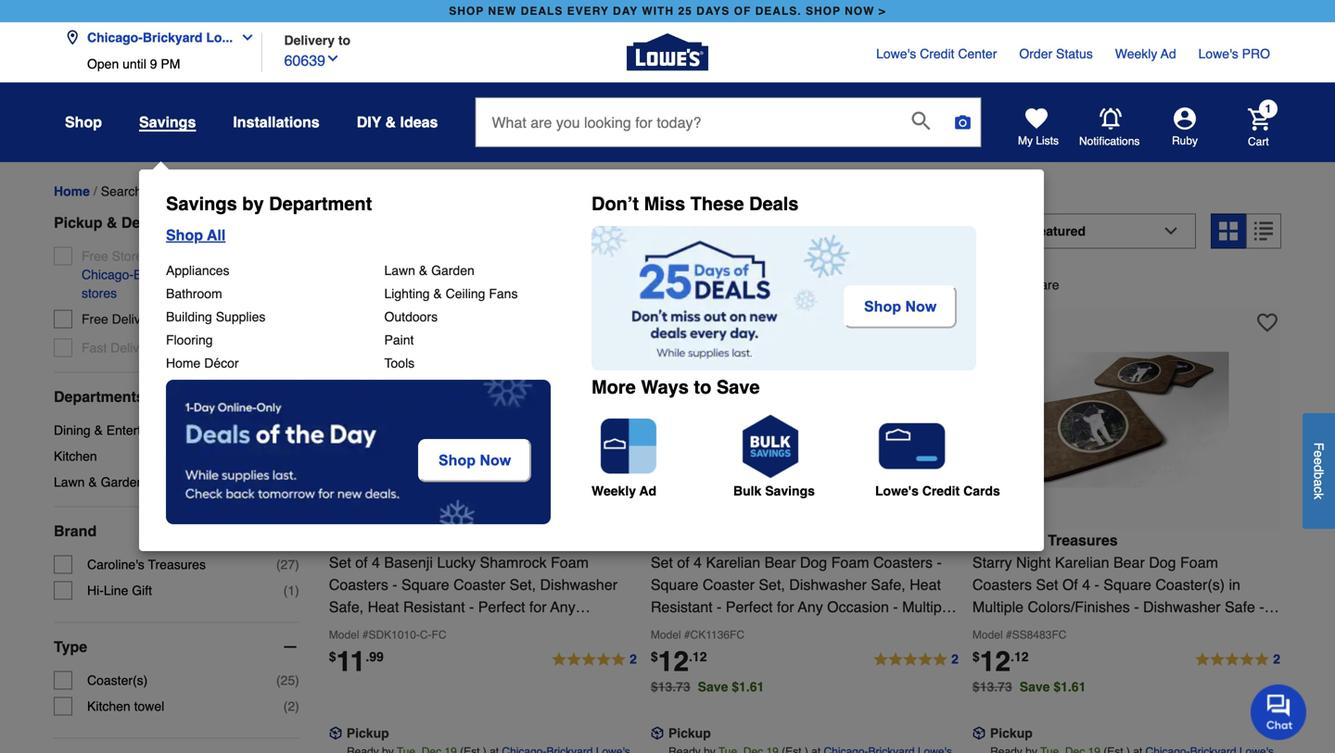 Task type: locate. For each thing, give the bounding box(es) containing it.
1 $ from the left
[[329, 650, 336, 665]]

paint link
[[384, 333, 414, 348]]

compare for 1002771136 element
[[362, 278, 416, 292]]

credit left cards
[[922, 484, 960, 499]]

e up b
[[1311, 458, 1326, 465]]

coasters down the starry
[[972, 577, 1032, 594]]

chicago- for chicago-brickyard lowe's & nearby stores
[[82, 268, 134, 282]]

1 horizontal spatial square
[[651, 577, 699, 594]]

12
[[658, 646, 689, 678], [980, 646, 1011, 678]]

# for set of 4 basenji lucky shamrock foam coasters - square coaster set, dishwasher safe, heat resistant - perfect for any occasion
[[362, 629, 369, 642]]

0 horizontal spatial home
[[54, 184, 90, 199]]

& down at:
[[235, 268, 243, 282]]

2 multiple from the left
[[972, 599, 1024, 616]]

actual price $12.12 element
[[651, 646, 707, 678], [972, 646, 1029, 678]]

1 horizontal spatial caroline's
[[972, 532, 1044, 549]]

2 .12 from the left
[[1011, 650, 1029, 665]]

1 horizontal spatial pickup image
[[651, 727, 664, 740]]

coaster up ck1136fc
[[703, 577, 755, 594]]

now for the top shop now button
[[905, 299, 937, 315]]

1 horizontal spatial lawn
[[384, 263, 415, 278]]

square for basenji
[[401, 577, 449, 594]]

brickyard up pm
[[143, 30, 203, 45]]

lawn up brand
[[54, 475, 85, 490]]

1 of from the left
[[355, 554, 368, 571]]

treasures down brand "button"
[[148, 558, 206, 573]]

.12 for second actual price $12.12 element from the right
[[689, 650, 707, 665]]

treasures inside caroline's treasures starry night karelian bear dog foam coasters set of 4 - square coaster(s) in multiple colors/finishes - dishwasher safe - heat resistant model # ss8483fc
[[1048, 532, 1118, 549]]

1 heart outline image from the left
[[614, 313, 634, 333]]

lowe's inside "link"
[[876, 46, 916, 61]]

kitchen for kitchen
[[54, 449, 97, 464]]

minus image inside type button
[[281, 638, 299, 657]]

outdoors
[[384, 310, 438, 324]]

kitchen for kitchen towel
[[87, 700, 130, 714]]

foam inside set of 4 basenji lucky shamrock foam coasters - square coaster set, dishwasher safe, heat resistant - perfect for any occasion
[[551, 554, 589, 571]]

heat inside set of 4 basenji lucky shamrock foam coasters - square coaster set, dishwasher safe, heat resistant - perfect for any occasion
[[368, 599, 399, 616]]

weekly ad link
[[1115, 45, 1176, 63], [592, 410, 731, 499]]

4 inside set of 4 basenji lucky shamrock foam coasters - square coaster set, dishwasher safe, heat resistant - perfect for any occasion
[[372, 554, 380, 571]]

coaster(s) up kitchen towel
[[87, 674, 148, 688]]

minus image inside brand "button"
[[281, 523, 299, 541]]

lawn inside lawn & garden lighting & ceiling fans outdoors paint tools
[[384, 263, 415, 278]]

0 horizontal spatial $13.73 save $1.61
[[651, 680, 764, 695]]

karelian down bulk
[[706, 554, 760, 571]]

coaster(s) left in
[[1156, 577, 1225, 594]]

compare inside 1002771136 element
[[362, 278, 416, 292]]

1 horizontal spatial model
[[651, 629, 681, 642]]

set right 27
[[329, 554, 351, 571]]

)
[[295, 423, 299, 438], [295, 449, 299, 464], [295, 475, 299, 490], [295, 558, 299, 573], [295, 584, 299, 599], [295, 674, 299, 688], [295, 700, 299, 714]]

2 horizontal spatial model
[[972, 629, 1003, 642]]

$ inside $ 11 .99
[[329, 650, 336, 665]]

lawn up lighting
[[384, 263, 415, 278]]

chicago- inside chicago-brickyard lowe's & nearby stores
[[82, 268, 134, 282]]

garden for lawn & garden lighting & ceiling fans outdoors paint tools
[[431, 263, 474, 278]]

( 1 ) up 27
[[283, 475, 299, 490]]

2 ( 1 ) from the top
[[283, 584, 299, 599]]

foam for dog
[[831, 554, 869, 571]]

was price $13.73 element down ss8483fc
[[972, 675, 1020, 695]]

.12 down model # ck1136fc
[[689, 650, 707, 665]]

brickyard inside chicago-brickyard lowe's & nearby stores
[[134, 268, 188, 282]]

heat inside set of 4 karelian bear dog foam coasters - square coaster set, dishwasher safe, heat resistant - perfect for any occasion - multiple colors/finishes
[[910, 577, 941, 594]]

1 horizontal spatial safe,
[[871, 577, 905, 594]]

minus image up 27
[[281, 523, 299, 541]]

2 heart outline image from the left
[[1257, 313, 1277, 333]]

5 stars image for 2 button associated with first actual price $12.12 element from the right
[[1194, 649, 1281, 672]]

& for lawn & garden
[[88, 475, 97, 490]]

shiba element
[[153, 184, 189, 199]]

2 model from the left
[[651, 629, 681, 642]]

perfect inside set of 4 basenji lucky shamrock foam coasters - square coaster set, dishwasher safe, heat resistant - perfect for any occasion
[[478, 599, 525, 616]]

home
[[54, 184, 90, 199], [166, 356, 201, 371]]

1 was price $13.73 element from the left
[[651, 675, 698, 695]]

2 $13.73 save $1.61 from the left
[[972, 680, 1086, 695]]

chicago- inside button
[[87, 30, 143, 45]]

savings right bulk
[[765, 484, 815, 499]]

2 minus image from the top
[[281, 638, 299, 657]]

1 model from the left
[[329, 629, 359, 642]]

1 vertical spatial weekly
[[592, 484, 636, 499]]

any for dog
[[798, 599, 823, 616]]

coasters for set of 4 karelian bear dog foam coasters - square coaster set, dishwasher safe, heat resistant - perfect for any occasion - multiple colors/finishes
[[873, 554, 933, 571]]

resistant up the fc on the left bottom
[[403, 599, 465, 616]]

$ 12 .12
[[651, 646, 707, 678], [972, 646, 1029, 678]]

0 horizontal spatial garden
[[101, 475, 144, 490]]

compare inside 1002164574 "element"
[[1006, 278, 1059, 292]]

0 horizontal spatial square
[[401, 577, 449, 594]]

5 stars image
[[551, 649, 638, 672], [873, 649, 960, 672], [1194, 649, 1281, 672]]

square down basenji
[[401, 577, 449, 594]]

safe, inside set of 4 basenji lucky shamrock foam coasters - square coaster set, dishwasher safe, heat resistant - perfect for any occasion
[[329, 599, 364, 616]]

lowe's credit cards
[[875, 484, 1000, 499]]

dining
[[54, 423, 91, 438]]

bulk savings
[[733, 484, 815, 499]]

2 5 stars image from the left
[[873, 649, 960, 672]]

1 horizontal spatial to
[[694, 377, 711, 398]]

0 horizontal spatial resistant
[[403, 599, 465, 616]]

$1.61 down ss8483fc
[[1054, 680, 1086, 695]]

2 $ 12 .12 from the left
[[972, 646, 1029, 678]]

any inside set of 4 basenji lucky shamrock foam coasters - square coaster set, dishwasher safe, heat resistant - perfect for any occasion
[[550, 599, 575, 616]]

2 ) from the top
[[295, 449, 299, 464]]

0 horizontal spatial $
[[329, 650, 336, 665]]

1 horizontal spatial $13.73 save $1.61
[[972, 680, 1086, 695]]

shop for shop all link
[[166, 227, 203, 244]]

2 for from the left
[[777, 599, 794, 616]]

$ 12 .12 down ss8483fc
[[972, 646, 1029, 678]]

lighting
[[384, 286, 430, 301]]

save down ck1136fc
[[698, 680, 728, 695]]

1 up cart
[[1265, 102, 1271, 115]]

colors/finishes inside caroline's treasures starry night karelian bear dog foam coasters set of 4 - square coaster(s) in multiple colors/finishes - dishwasher safe - heat resistant model # ss8483fc
[[1028, 599, 1130, 616]]

night
[[1016, 554, 1051, 571]]

caroline's inside caroline's treasures starry night karelian bear dog foam coasters set of 4 - square coaster(s) in multiple colors/finishes - dishwasher safe - heat resistant model # ss8483fc
[[972, 532, 1044, 549]]

model for set of 4 basenji lucky shamrock foam coasters - square coaster set, dishwasher safe, heat resistant - perfect for any occasion
[[329, 629, 359, 642]]

2 button for 'actual price $11.99' element
[[551, 649, 638, 672]]

0 vertical spatial free
[[82, 249, 108, 264]]

of inside set of 4 basenji lucky shamrock foam coasters - square coaster set, dishwasher safe, heat resistant - perfect for any occasion
[[355, 554, 368, 571]]

1 minus image from the top
[[281, 523, 299, 541]]

1 horizontal spatial any
[[798, 599, 823, 616]]

minus image
[[281, 523, 299, 541], [281, 638, 299, 657]]

& inside button
[[385, 114, 396, 131]]

1 $13.73 save $1.61 from the left
[[651, 680, 764, 695]]

$1.61 down ck1136fc
[[732, 680, 764, 695]]

set, inside set of 4 basenji lucky shamrock foam coasters - square coaster set, dishwasher safe, heat resistant - perfect for any occasion
[[509, 577, 536, 594]]

1 ( 1 ) from the top
[[283, 475, 299, 490]]

5 ) from the top
[[295, 584, 299, 599]]

1 # from the left
[[362, 629, 369, 642]]

0 horizontal spatial 12
[[658, 646, 689, 678]]

1 vertical spatial heat
[[368, 599, 399, 616]]

caroline's for caroline's treasures starry night karelian bear dog foam coasters set of 4 - square coaster(s) in multiple colors/finishes - dishwasher safe - heat resistant model # ss8483fc
[[972, 532, 1044, 549]]

center
[[958, 46, 997, 61]]

coasters inside set of 4 basenji lucky shamrock foam coasters - square coaster set, dishwasher safe, heat resistant - perfect for any occasion
[[329, 577, 388, 594]]

2 set, from the left
[[759, 577, 785, 594]]

1 actual price $12.12 element from the left
[[651, 646, 707, 678]]

minus image for brand
[[281, 523, 299, 541]]

) for kitchen
[[295, 449, 299, 464]]

lawn & garden link
[[384, 263, 474, 278]]

2 2 button from the left
[[873, 649, 960, 672]]

resistant inside caroline's treasures starry night karelian bear dog foam coasters set of 4 - square coaster(s) in multiple colors/finishes - dishwasher safe - heat resistant model # ss8483fc
[[1008, 621, 1070, 638]]

lowe's credit center link
[[876, 45, 997, 63]]

home down flooring link at the top of the page
[[166, 356, 201, 371]]

dog inside set of 4 karelian bear dog foam coasters - square coaster set, dishwasher safe, heat resistant - perfect for any occasion - multiple colors/finishes
[[800, 554, 827, 571]]

chicago- for chicago-brickyard lo...
[[87, 30, 143, 45]]

model up 11
[[329, 629, 359, 642]]

0 horizontal spatial weekly ad link
[[592, 410, 731, 499]]

2 $1.61 from the left
[[1054, 680, 1086, 695]]

1 5 stars image from the left
[[551, 649, 638, 672]]

caroline's treasures starry night karelian bear dog foam coasters set of 4 - square coaster(s) in multiple colors/finishes - dishwasher safe - heat resistant model # ss8483fc
[[972, 532, 1264, 642]]

set of 4 karelian bear dog foam coasters - square coaster set, dishwasher safe, heat resistant - perfect for any occasion - multiple colors/finishes link
[[651, 532, 960, 638]]

( for dining & entertaining
[[276, 423, 281, 438]]

1 horizontal spatial 5 stars image
[[873, 649, 960, 672]]

set
[[329, 554, 351, 571], [651, 554, 673, 571], [1036, 577, 1058, 594]]

departments
[[54, 389, 144, 406]]

1 vertical spatial weekly ad
[[592, 484, 656, 499]]

delivery up free store pickup today at:
[[121, 214, 179, 231]]

2 horizontal spatial square
[[1104, 577, 1151, 594]]

home link
[[54, 184, 90, 199]]

0 vertical spatial shop now
[[864, 299, 937, 315]]

day
[[613, 5, 638, 18]]

weekly ad link right status
[[1115, 45, 1176, 63]]

1 12 from the left
[[658, 646, 689, 678]]

0 horizontal spatial any
[[550, 599, 575, 616]]

free for free store pickup today at:
[[82, 249, 108, 264]]

safe, inside set of 4 karelian bear dog foam coasters - square coaster set, dishwasher safe, heat resistant - perfect for any occasion - multiple colors/finishes
[[871, 577, 905, 594]]

1 horizontal spatial colors/finishes
[[1028, 599, 1130, 616]]

sdk1010-
[[369, 629, 420, 642]]

0 horizontal spatial heart outline image
[[614, 313, 634, 333]]

notifications
[[1079, 135, 1140, 148]]

credit for center
[[920, 46, 954, 61]]

savings down pm
[[139, 114, 196, 131]]

credit left center
[[920, 46, 954, 61]]

25
[[678, 5, 692, 18], [281, 423, 295, 438], [281, 674, 295, 688]]

1 vertical spatial 1
[[288, 475, 295, 490]]

1 $1.61 from the left
[[732, 680, 764, 695]]

$ 11 .99
[[329, 646, 384, 678]]

1 free from the top
[[82, 249, 108, 264]]

4 inside set of 4 karelian bear dog foam coasters - square coaster set, dishwasher safe, heat resistant - perfect for any occasion - multiple colors/finishes
[[694, 554, 702, 571]]

1 $13.73 from the left
[[651, 680, 690, 695]]

1 horizontal spatial 2 button
[[873, 649, 960, 672]]

0 vertical spatial colors/finishes
[[1028, 599, 1130, 616]]

$13.73 save $1.61
[[651, 680, 764, 695], [972, 680, 1086, 695]]

1 set, from the left
[[509, 577, 536, 594]]

& inside chicago-brickyard lowe's & nearby stores
[[235, 268, 243, 282]]

1 horizontal spatial coaster(s)
[[1156, 577, 1225, 594]]

2 bear from the left
[[1113, 554, 1145, 571]]

0 horizontal spatial heat
[[368, 599, 399, 616]]

Search Query text field
[[476, 98, 897, 146]]

0 horizontal spatial colors/finishes
[[651, 621, 753, 638]]

2 horizontal spatial resistant
[[1008, 621, 1070, 638]]

3 $ from the left
[[972, 650, 980, 665]]

heart outline image up more
[[614, 313, 634, 333]]

7 ) from the top
[[295, 700, 299, 714]]

1 horizontal spatial now
[[905, 299, 937, 315]]

was price $13.73 element down model # ck1136fc
[[651, 675, 698, 695]]

for inside set of 4 basenji lucky shamrock foam coasters - square coaster set, dishwasher safe, heat resistant - perfect for any occasion
[[529, 599, 547, 616]]

set of 4 basenji lucky shamrock foam coasters - square coaster set, dishwasher safe, heat resistant - perfect for any occasion
[[329, 554, 618, 638]]

foam inside set of 4 karelian bear dog foam coasters - square coaster set, dishwasher safe, heat resistant - perfect for any occasion - multiple colors/finishes
[[831, 554, 869, 571]]

0 vertical spatial home
[[54, 184, 90, 199]]

2 compare from the left
[[684, 278, 737, 292]]

treasures up the of
[[1048, 532, 1118, 549]]

coaster(s) inside caroline's treasures starry night karelian bear dog foam coasters set of 4 - square coaster(s) in multiple colors/finishes - dishwasher safe - heat resistant model # ss8483fc
[[1156, 577, 1225, 594]]

heat inside caroline's treasures starry night karelian bear dog foam coasters set of 4 - square coaster(s) in multiple colors/finishes - dishwasher safe - heat resistant model # ss8483fc
[[972, 621, 1004, 638]]

now for shop now button to the bottom
[[480, 452, 511, 469]]

bulk savings icon. image
[[733, 410, 808, 484]]

1 any from the left
[[550, 599, 575, 616]]

dishwasher inside set of 4 karelian bear dog foam coasters - square coaster set, dishwasher safe, heat resistant - perfect for any occasion - multiple colors/finishes
[[789, 577, 867, 594]]

lowe's for lowe's pro
[[1198, 46, 1238, 61]]

& right dining
[[94, 423, 103, 438]]

compare inside 1002127976 element
[[684, 278, 737, 292]]

save down ss8483fc
[[1020, 680, 1050, 695]]

actual price $12.12 element down ss8483fc
[[972, 646, 1029, 678]]

heat for set of 4 basenji lucky shamrock foam coasters - square coaster set, dishwasher safe, heat resistant - perfect for any occasion
[[368, 599, 399, 616]]

to up chevron down image
[[338, 33, 351, 48]]

0 horizontal spatial set,
[[509, 577, 536, 594]]

2 ( 2 ) from the top
[[283, 700, 299, 714]]

1 vertical spatial minus image
[[281, 638, 299, 657]]

1 perfect from the left
[[478, 599, 525, 616]]

free for free delivery
[[82, 312, 108, 327]]

set inside set of 4 karelian bear dog foam coasters - square coaster set, dishwasher safe, heat resistant - perfect for any occasion - multiple colors/finishes
[[651, 554, 673, 571]]

type
[[54, 639, 87, 656]]

weekly ad icon. image
[[592, 410, 666, 484]]

$13.73 down ss8483fc
[[972, 680, 1012, 695]]

0 horizontal spatial karelian
[[706, 554, 760, 571]]

camera image
[[954, 113, 972, 132]]

model left ck1136fc
[[651, 629, 681, 642]]

1002771136 element
[[329, 276, 416, 294]]

1 .12 from the left
[[689, 650, 707, 665]]

coasters down basenji
[[329, 577, 388, 594]]

delivery
[[284, 33, 335, 48], [121, 214, 179, 231], [112, 312, 159, 327], [110, 341, 157, 356]]

(
[[276, 423, 281, 438], [283, 449, 288, 464], [283, 475, 288, 490], [276, 558, 281, 573], [283, 584, 288, 599], [276, 674, 281, 688], [283, 700, 288, 714]]

12 for second actual price $12.12 element from the right's was price $13.73 element
[[658, 646, 689, 678]]

1 multiple from the left
[[902, 599, 953, 616]]

1 vertical spatial kitchen
[[87, 700, 130, 714]]

set up model # ck1136fc
[[651, 554, 673, 571]]

3 compare from the left
[[1006, 278, 1059, 292]]

0 vertical spatial ad
[[1161, 46, 1176, 61]]

bear
[[765, 554, 796, 571], [1113, 554, 1145, 571]]

2 shop from the left
[[806, 5, 841, 18]]

0 vertical spatial lawn
[[384, 263, 415, 278]]

set, for dog
[[759, 577, 785, 594]]

) for dining & entertaining
[[295, 423, 299, 438]]

1 horizontal spatial for
[[777, 599, 794, 616]]

heart outline image down the list view image
[[1257, 313, 1277, 333]]

model for set of 4 karelian bear dog foam coasters - square coaster set, dishwasher safe, heat resistant - perfect for any occasion - multiple colors/finishes
[[651, 629, 681, 642]]

1 vertical spatial occasion
[[329, 621, 391, 638]]

for inside set of 4 karelian bear dog foam coasters - square coaster set, dishwasher safe, heat resistant - perfect for any occasion - multiple colors/finishes
[[777, 599, 794, 616]]

caroline's
[[972, 532, 1044, 549], [87, 558, 144, 573]]

1 vertical spatial treasures
[[148, 558, 206, 573]]

shop left the now
[[806, 5, 841, 18]]

1 vertical spatial now
[[480, 452, 511, 469]]

1 ) from the top
[[295, 423, 299, 438]]

of up model # ck1136fc
[[677, 554, 689, 571]]

1 horizontal spatial set
[[651, 554, 673, 571]]

weekly ad link down ways
[[592, 410, 731, 499]]

1 vertical spatial free
[[82, 312, 108, 327]]

2 vertical spatial heat
[[972, 621, 1004, 638]]

3 ) from the top
[[295, 475, 299, 490]]

0 horizontal spatial occasion
[[329, 621, 391, 638]]

& up lighting
[[419, 263, 428, 278]]

1 foam from the left
[[551, 554, 589, 571]]

( 1 ) down ( 27 )
[[283, 584, 299, 599]]

lowe's home improvement lists image
[[1025, 108, 1048, 130]]

3 foam from the left
[[1180, 554, 1218, 571]]

3 2 button from the left
[[1194, 649, 1281, 672]]

safe,
[[871, 577, 905, 594], [329, 599, 364, 616]]

1 horizontal spatial shop now
[[864, 299, 937, 315]]

chicago-brickyard lowe's & nearby stores button
[[82, 266, 299, 303]]

1 horizontal spatial treasures
[[1048, 532, 1118, 549]]

of inside set of 4 karelian bear dog foam coasters - square coaster set, dishwasher safe, heat resistant - perfect for any occasion - multiple colors/finishes
[[677, 554, 689, 571]]

minus image left 11
[[281, 638, 299, 657]]

dishwasher for dog
[[789, 577, 867, 594]]

0 vertical spatial garden
[[431, 263, 474, 278]]

4 ) from the top
[[295, 558, 299, 573]]

diy & ideas
[[357, 114, 438, 131]]

1 square from the left
[[401, 577, 449, 594]]

1 compare from the left
[[362, 278, 416, 292]]

ad
[[1161, 46, 1176, 61], [639, 484, 656, 499]]

garden
[[431, 263, 474, 278], [101, 475, 144, 490]]

$13.73 save $1.61 down model # ck1136fc
[[651, 680, 764, 695]]

2 horizontal spatial 4
[[1082, 577, 1090, 594]]

2 12 from the left
[[980, 646, 1011, 678]]

0 vertical spatial weekly ad
[[1115, 46, 1176, 61]]

shop new deals every day with 25 days of deals. shop now >
[[449, 5, 886, 18]]

shop
[[65, 114, 102, 131], [166, 227, 203, 244], [864, 299, 901, 315], [439, 452, 476, 469]]

for
[[529, 599, 547, 616], [777, 599, 794, 616]]

resistant down the of
[[1008, 621, 1070, 638]]

2 $ from the left
[[651, 650, 658, 665]]

2 karelian from the left
[[1055, 554, 1109, 571]]

set inside set of 4 basenji lucky shamrock foam coasters - square coaster set, dishwasher safe, heat resistant - perfect for any occasion
[[329, 554, 351, 571]]

coaster inside set of 4 karelian bear dog foam coasters - square coaster set, dishwasher safe, heat resistant - perfect for any occasion - multiple colors/finishes
[[703, 577, 755, 594]]

caroline's up the starry
[[972, 532, 1044, 549]]

until
[[123, 57, 146, 71]]

2 was price $13.73 element from the left
[[972, 675, 1020, 695]]

was price $13.73 element
[[651, 675, 698, 695], [972, 675, 1020, 695]]

$ for second actual price $12.12 element from the right
[[651, 650, 658, 665]]

2 square from the left
[[651, 577, 699, 594]]

coasters inside set of 4 karelian bear dog foam coasters - square coaster set, dishwasher safe, heat resistant - perfect for any occasion - multiple colors/finishes
[[873, 554, 933, 571]]

& down search
[[107, 214, 117, 231]]

hi-line gift
[[87, 584, 152, 599]]

2 button for first actual price $12.12 element from the right
[[1194, 649, 1281, 672]]

0 horizontal spatial coaster
[[453, 577, 505, 594]]

1 vertical spatial colors/finishes
[[651, 621, 753, 638]]

$ 12 .12 down model # ck1136fc
[[651, 646, 707, 678]]

treasures
[[1048, 532, 1118, 549], [148, 558, 206, 573]]

set inside caroline's treasures starry night karelian bear dog foam coasters set of 4 - square coaster(s) in multiple colors/finishes - dishwasher safe - heat resistant model # ss8483fc
[[1036, 577, 1058, 594]]

2
[[288, 449, 295, 464], [630, 652, 637, 667], [951, 652, 959, 667], [1273, 652, 1280, 667], [288, 700, 295, 714]]

1 ( 2 ) from the top
[[283, 449, 299, 464]]

$13.73 save $1.61 down ss8483fc
[[972, 680, 1086, 695]]

1002127976 element
[[651, 276, 737, 294]]

lowe's inside chicago-brickyard lowe's & nearby stores
[[191, 268, 231, 282]]

treasures for caroline's treasures starry night karelian bear dog foam coasters set of 4 - square coaster(s) in multiple colors/finishes - dishwasher safe - heat resistant model # ss8483fc
[[1048, 532, 1118, 549]]

chicago- up stores
[[82, 268, 134, 282]]

set for set of 4 basenji lucky shamrock foam coasters - square coaster set, dishwasher safe, heat resistant - perfect for any occasion
[[329, 554, 351, 571]]

.12 for first actual price $12.12 element from the right
[[1011, 650, 1029, 665]]

diy & ideas button
[[357, 106, 438, 139]]

garden inside lawn & garden lighting & ceiling fans outdoors paint tools
[[431, 263, 474, 278]]

0 horizontal spatial was price $13.73 element
[[651, 675, 698, 695]]

credit inside lowe's credit center "link"
[[920, 46, 954, 61]]

2 $13.73 from the left
[[972, 680, 1012, 695]]

e up d
[[1311, 451, 1326, 458]]

3 5 stars image from the left
[[1194, 649, 1281, 672]]

bathroom link
[[166, 286, 222, 301]]

perfect inside set of 4 karelian bear dog foam coasters - square coaster set, dishwasher safe, heat resistant - perfect for any occasion - multiple colors/finishes
[[726, 599, 773, 616]]

1 horizontal spatial weekly
[[1115, 46, 1157, 61]]

caroline's up line at bottom left
[[87, 558, 144, 573]]

perfect up ck1136fc
[[726, 599, 773, 616]]

resistant inside set of 4 basenji lucky shamrock foam coasters - square coaster set, dishwasher safe, heat resistant - perfect for any occasion
[[403, 599, 465, 616]]

model inside caroline's treasures starry night karelian bear dog foam coasters set of 4 - square coaster(s) in multiple colors/finishes - dishwasher safe - heat resistant model # ss8483fc
[[972, 629, 1003, 642]]

4 up model # ck1136fc
[[694, 554, 702, 571]]

garden up lighting & ceiling fans link
[[431, 263, 474, 278]]

free left store
[[82, 249, 108, 264]]

1 horizontal spatial compare
[[684, 278, 737, 292]]

1 horizontal spatial ad
[[1161, 46, 1176, 61]]

ceiling
[[446, 286, 485, 301]]

$ 12 .12 for second actual price $12.12 element from the right's was price $13.73 element
[[651, 646, 707, 678]]

& up brand
[[88, 475, 97, 490]]

0 horizontal spatial pickup image
[[329, 727, 342, 740]]

&
[[385, 114, 396, 131], [107, 214, 117, 231], [419, 263, 428, 278], [235, 268, 243, 282], [433, 286, 442, 301], [94, 423, 103, 438], [88, 475, 97, 490]]

1 karelian from the left
[[706, 554, 760, 571]]

None search field
[[475, 97, 981, 165]]

square inside set of 4 karelian bear dog foam coasters - square coaster set, dishwasher safe, heat resistant - perfect for any occasion - multiple colors/finishes
[[651, 577, 699, 594]]

dishwasher inside set of 4 basenji lucky shamrock foam coasters - square coaster set, dishwasher safe, heat resistant - perfect for any occasion
[[540, 577, 618, 594]]

any inside set of 4 karelian bear dog foam coasters - square coaster set, dishwasher safe, heat resistant - perfect for any occasion - multiple colors/finishes
[[798, 599, 823, 616]]

outdoors link
[[384, 310, 438, 324]]

kitchen left towel
[[87, 700, 130, 714]]

2 # from the left
[[684, 629, 690, 642]]

4 for karelian
[[694, 554, 702, 571]]

1 vertical spatial ( 2 )
[[283, 700, 299, 714]]

1 coaster from the left
[[453, 577, 505, 594]]

2 foam from the left
[[831, 554, 869, 571]]

at:
[[227, 249, 242, 264]]

shop left "new"
[[449, 5, 484, 18]]

home left / at the top left of page
[[54, 184, 90, 199]]

0 horizontal spatial dishwasher
[[540, 577, 618, 594]]

occasion inside set of 4 karelian bear dog foam coasters - square coaster set, dishwasher safe, heat resistant - perfect for any occasion - multiple colors/finishes
[[827, 599, 889, 616]]

( 2 ) for kitchen
[[283, 449, 299, 464]]

by
[[242, 193, 264, 215]]

6 ) from the top
[[295, 674, 299, 688]]

1 vertical spatial credit
[[922, 484, 960, 499]]

square inside set of 4 basenji lucky shamrock foam coasters - square coaster set, dishwasher safe, heat resistant - perfect for any occasion
[[401, 577, 449, 594]]

1 horizontal spatial shop
[[806, 5, 841, 18]]

dog
[[800, 554, 827, 571], [1149, 554, 1176, 571]]

2 ( 25 ) from the top
[[276, 674, 299, 688]]

brickyard inside button
[[143, 30, 203, 45]]

pickup image
[[329, 727, 342, 740], [651, 727, 664, 740], [972, 727, 985, 740]]

compare for 1002164574 "element"
[[1006, 278, 1059, 292]]

1 horizontal spatial #
[[684, 629, 690, 642]]

resistant inside set of 4 karelian bear dog foam coasters - square coaster set, dishwasher safe, heat resistant - perfect for any occasion - multiple colors/finishes
[[651, 599, 713, 616]]

chicago- up open
[[87, 30, 143, 45]]

garden down dining & entertaining
[[101, 475, 144, 490]]

1 horizontal spatial shop now button
[[844, 286, 957, 329]]

& for dining & entertaining
[[94, 423, 103, 438]]

1 dog from the left
[[800, 554, 827, 571]]

1 up 27
[[288, 475, 295, 490]]

order status
[[1019, 46, 1093, 61]]

2 dog from the left
[[1149, 554, 1176, 571]]

2 horizontal spatial compare
[[1006, 278, 1059, 292]]

1 horizontal spatial coaster
[[703, 577, 755, 594]]

2 free from the top
[[82, 312, 108, 327]]

ss8483fc
[[1012, 629, 1066, 642]]

60639 button
[[284, 48, 340, 72]]

2 perfect from the left
[[726, 599, 773, 616]]

1 ( 25 ) from the top
[[276, 423, 299, 438]]

to right ways
[[694, 377, 711, 398]]

0 vertical spatial coaster(s)
[[1156, 577, 1225, 594]]

installations
[[233, 114, 320, 131]]

savings up shop all at the top of the page
[[166, 193, 237, 215]]

) for lawn & garden
[[295, 475, 299, 490]]

& for pickup & delivery
[[107, 214, 117, 231]]

( 25 ) for dining & entertaining
[[276, 423, 299, 438]]

delivery up fast delivery
[[112, 312, 159, 327]]

d
[[1311, 465, 1326, 472]]

25 for dining & entertaining
[[281, 423, 295, 438]]

treasures for caroline's treasures
[[148, 558, 206, 573]]

# for set of 4 karelian bear dog foam coasters - square coaster set, dishwasher safe, heat resistant - perfect for any occasion - multiple colors/finishes
[[684, 629, 690, 642]]

shop for shop now button to the bottom
[[439, 452, 476, 469]]

1 horizontal spatial actual price $12.12 element
[[972, 646, 1029, 678]]

$13.73 down model # ck1136fc
[[651, 680, 690, 695]]

3 square from the left
[[1104, 577, 1151, 594]]

set left the of
[[1036, 577, 1058, 594]]

lowe's left cards
[[875, 484, 919, 499]]

coaster down lucky
[[453, 577, 505, 594]]

savings for savings by department
[[166, 193, 237, 215]]

0 vertical spatial treasures
[[1048, 532, 1118, 549]]

heart outline image
[[614, 313, 634, 333], [1257, 313, 1277, 333]]

brickyard
[[143, 30, 203, 45], [134, 268, 188, 282]]

search element
[[101, 184, 142, 199]]

set, inside set of 4 karelian bear dog foam coasters - square coaster set, dishwasher safe, heat resistant - perfect for any occasion - multiple colors/finishes
[[759, 577, 785, 594]]

3 model from the left
[[972, 629, 1003, 642]]

square up model # ck1136fc
[[651, 577, 699, 594]]

chevron down image
[[325, 51, 340, 66]]

9
[[150, 57, 157, 71]]

$13.73 for was price $13.73 element associated with first actual price $12.12 element from the right
[[972, 680, 1012, 695]]

1 pickup image from the left
[[329, 727, 342, 740]]

of left basenji
[[355, 554, 368, 571]]

resistant up model # ck1136fc
[[651, 599, 713, 616]]

1 horizontal spatial heart outline image
[[1257, 313, 1277, 333]]

karelian inside caroline's treasures starry night karelian bear dog foam coasters set of 4 - square coaster(s) in multiple colors/finishes - dishwasher safe - heat resistant model # ss8483fc
[[1055, 554, 1109, 571]]

a credit card icon. image
[[875, 410, 949, 484]]

my lists
[[1018, 134, 1059, 147]]

2 any from the left
[[798, 599, 823, 616]]

0 horizontal spatial shop
[[449, 5, 484, 18]]

brickyard for lowe's
[[134, 268, 188, 282]]

brickyard down free store pickup today at:
[[134, 268, 188, 282]]

12 for was price $13.73 element associated with first actual price $12.12 element from the right
[[980, 646, 1011, 678]]

1 vertical spatial savings
[[166, 193, 237, 215]]

2 coaster from the left
[[703, 577, 755, 594]]

2 vertical spatial 1
[[288, 584, 295, 599]]

1 down ( 27 )
[[288, 584, 295, 599]]

$13.73 for second actual price $12.12 element from the right's was price $13.73 element
[[651, 680, 690, 695]]

perfect down shamrock
[[478, 599, 525, 616]]

chicago-brickyard lo... button
[[65, 19, 263, 57]]

1 bear from the left
[[765, 554, 796, 571]]

pickup & delivery
[[54, 214, 179, 231]]

safe, for set of 4 karelian bear dog foam coasters - square coaster set, dishwasher safe, heat resistant - perfect for any occasion - multiple colors/finishes
[[871, 577, 905, 594]]

kitchen down dining
[[54, 449, 97, 464]]

home inside appliances bathroom building supplies flooring home décor
[[166, 356, 201, 371]]

was price $13.73 element for second actual price $12.12 element from the right
[[651, 675, 698, 695]]

1 2 button from the left
[[551, 649, 638, 672]]

1 horizontal spatial coasters
[[873, 554, 933, 571]]

2 of from the left
[[677, 554, 689, 571]]

cart
[[1248, 135, 1269, 148]]

0 horizontal spatial of
[[355, 554, 368, 571]]

2 horizontal spatial dishwasher
[[1143, 599, 1221, 616]]

0 horizontal spatial multiple
[[902, 599, 953, 616]]

tools
[[384, 356, 415, 371]]

new
[[488, 5, 517, 18]]

days
[[696, 5, 730, 18]]

model left ss8483fc
[[972, 629, 1003, 642]]

delivery up 60639
[[284, 33, 335, 48]]

4 right the of
[[1082, 577, 1090, 594]]

0 horizontal spatial 2 button
[[551, 649, 638, 672]]

lowe's down >
[[876, 46, 916, 61]]

of
[[734, 5, 751, 18]]

1 horizontal spatial dishwasher
[[789, 577, 867, 594]]

$13.73
[[651, 680, 690, 695], [972, 680, 1012, 695]]

dog inside caroline's treasures starry night karelian bear dog foam coasters set of 4 - square coaster(s) in multiple colors/finishes - dishwasher safe - heat resistant model # ss8483fc
[[1149, 554, 1176, 571]]

0 horizontal spatial coasters
[[329, 577, 388, 594]]

credit inside lowe's credit cards link
[[922, 484, 960, 499]]

bear inside set of 4 karelian bear dog foam coasters - square coaster set, dishwasher safe, heat resistant - perfect for any occasion - multiple colors/finishes
[[765, 554, 796, 571]]

3 # from the left
[[1006, 629, 1012, 642]]

shop now
[[864, 299, 937, 315], [439, 452, 511, 469]]

now
[[905, 299, 937, 315], [480, 452, 511, 469]]

0 horizontal spatial #
[[362, 629, 369, 642]]

4
[[372, 554, 380, 571], [694, 554, 702, 571], [1082, 577, 1090, 594]]

lo...
[[206, 30, 233, 45]]

lowe's down today
[[191, 268, 231, 282]]

chicago-brickyard lowe's & nearby stores
[[82, 268, 287, 301]]

1 $ 12 .12 from the left
[[651, 646, 707, 678]]

0 vertical spatial now
[[905, 299, 937, 315]]

fast delivery
[[82, 341, 157, 356]]

savings for savings
[[139, 114, 196, 131]]

2 button
[[551, 649, 638, 672], [873, 649, 960, 672], [1194, 649, 1281, 672]]

shop inside shop all link
[[166, 227, 203, 244]]

occasion inside set of 4 basenji lucky shamrock foam coasters - square coaster set, dishwasher safe, heat resistant - perfect for any occasion
[[329, 621, 391, 638]]

grid view image
[[1219, 222, 1238, 241]]

square right the of
[[1104, 577, 1151, 594]]

of for basenji
[[355, 554, 368, 571]]

$13.73 save $1.61 for first actual price $12.12 element from the right
[[972, 680, 1086, 695]]

coaster inside set of 4 basenji lucky shamrock foam coasters - square coaster set, dishwasher safe, heat resistant - perfect for any occasion
[[453, 577, 505, 594]]

& right diy
[[385, 114, 396, 131]]

1 for from the left
[[529, 599, 547, 616]]

free down stores
[[82, 312, 108, 327]]

coasters down lowe's credit cards
[[873, 554, 933, 571]]

0 horizontal spatial weekly
[[592, 484, 636, 499]]

open
[[87, 57, 119, 71]]

( 25 )
[[276, 423, 299, 438], [276, 674, 299, 688]]

0 horizontal spatial 5 stars image
[[551, 649, 638, 672]]

.12 down ss8483fc
[[1011, 650, 1029, 665]]

actual price $12.12 element down model # ck1136fc
[[651, 646, 707, 678]]

0 horizontal spatial dog
[[800, 554, 827, 571]]

4 left basenji
[[372, 554, 380, 571]]

karelian up the of
[[1055, 554, 1109, 571]]

lowe's left the pro
[[1198, 46, 1238, 61]]



Task type: describe. For each thing, give the bounding box(es) containing it.
2 button for second actual price $12.12 element from the right
[[873, 649, 960, 672]]

hi-
[[87, 584, 104, 599]]

( 25 ) for coaster(s)
[[276, 674, 299, 688]]

status
[[1056, 46, 1093, 61]]

all
[[207, 227, 226, 244]]

foam for shamrock
[[551, 554, 589, 571]]

today
[[189, 249, 223, 264]]

departments element
[[54, 388, 299, 407]]

list view image
[[1254, 222, 1273, 241]]

these
[[690, 193, 744, 215]]

occasion for set of 4 karelian bear dog foam coasters - square coaster set, dishwasher safe, heat resistant - perfect for any occasion - multiple colors/finishes
[[827, 599, 889, 616]]

pro
[[1242, 46, 1270, 61]]

stores
[[82, 286, 117, 301]]

square for karelian
[[651, 577, 699, 594]]

$1.61 for second actual price $12.12 element from the right
[[732, 680, 764, 695]]

( 1 ) for garden
[[283, 475, 299, 490]]

1 horizontal spatial shop now link
[[844, 286, 957, 329]]

lowe's home improvement notification center image
[[1100, 108, 1122, 130]]

( for hi-line gift
[[283, 584, 288, 599]]

safe, for set of 4 basenji lucky shamrock foam coasters - square coaster set, dishwasher safe, heat resistant - perfect for any occasion
[[329, 599, 364, 616]]

building supplies link
[[166, 310, 266, 324]]

( for coaster(s)
[[276, 674, 281, 688]]

2 e from the top
[[1311, 458, 1326, 465]]

basenji
[[384, 554, 433, 571]]

1 vertical spatial to
[[694, 377, 711, 398]]

( for kitchen
[[283, 449, 288, 464]]

ruby
[[1172, 134, 1198, 147]]

shop now for the top shop now button
[[864, 299, 937, 315]]

lowe's home improvement cart image
[[1248, 108, 1270, 130]]

bathroom
[[166, 286, 222, 301]]

caroline's for caroline's treasures
[[87, 558, 144, 573]]

square inside caroline's treasures starry night karelian bear dog foam coasters set of 4 - square coaster(s) in multiple colors/finishes - dishwasher safe - heat resistant model # ss8483fc
[[1104, 577, 1151, 594]]

) for hi-line gift
[[295, 584, 299, 599]]

heart outline image
[[935, 313, 956, 333]]

for for shamrock
[[529, 599, 547, 616]]

garden for lawn & garden
[[101, 475, 144, 490]]

savings button
[[139, 113, 196, 132]]

pm
[[161, 57, 180, 71]]

foam inside caroline's treasures starry night karelian bear dog foam coasters set of 4 - square coaster(s) in multiple colors/finishes - dishwasher safe - heat resistant model # ss8483fc
[[1180, 554, 1218, 571]]

4 inside caroline's treasures starry night karelian bear dog foam coasters set of 4 - square coaster(s) in multiple colors/finishes - dishwasher safe - heat resistant model # ss8483fc
[[1082, 577, 1090, 594]]

appliances
[[166, 263, 229, 278]]

lawn for lawn & garden lighting & ceiling fans outdoors paint tools
[[384, 263, 415, 278]]

home / search
[[54, 184, 142, 199]]

brickyard for lo...
[[143, 30, 203, 45]]

credit for cards
[[922, 484, 960, 499]]

1 vertical spatial shop now button
[[418, 439, 531, 483]]

building
[[166, 310, 212, 324]]

>
[[879, 5, 886, 18]]

cards
[[963, 484, 1000, 499]]

save for first actual price $12.12 element from the right
[[1020, 680, 1050, 695]]

more
[[592, 377, 636, 398]]

minus image for type
[[281, 638, 299, 657]]

5 stars image for 2 button related to 'actual price $11.99' element
[[551, 649, 638, 672]]

& down lawn & garden link
[[433, 286, 442, 301]]

colors/finishes inside set of 4 karelian bear dog foam coasters - square coaster set, dishwasher safe, heat resistant - perfect for any occasion - multiple colors/finishes
[[651, 621, 753, 638]]

model # sdk1010-c-fc
[[329, 629, 446, 642]]

fast
[[82, 341, 107, 356]]

lawn & garden lighting & ceiling fans outdoors paint tools
[[384, 263, 518, 371]]

$13.73 save $1.61 for second actual price $12.12 element from the right
[[651, 680, 764, 695]]

save up bulk savings icon.
[[717, 377, 760, 398]]

occasion for set of 4 basenji lucky shamrock foam coasters - square coaster set, dishwasher safe, heat resistant - perfect for any occasion
[[329, 621, 391, 638]]

save for second actual price $12.12 element from the right
[[698, 680, 728, 695]]

1 horizontal spatial weekly ad link
[[1115, 45, 1176, 63]]

installations button
[[233, 106, 320, 139]]

nearby
[[247, 268, 287, 282]]

2 vertical spatial savings
[[765, 484, 815, 499]]

coaster for bear
[[703, 577, 755, 594]]

safe
[[1225, 599, 1255, 616]]

2 actual price $12.12 element from the left
[[972, 646, 1029, 678]]

search
[[101, 184, 142, 199]]

was price $13.73 element for first actual price $12.12 element from the right
[[972, 675, 1020, 695]]

$ 12 .12 for was price $13.73 element associated with first actual price $12.12 element from the right
[[972, 646, 1029, 678]]

line
[[104, 584, 128, 599]]

) for coaster(s)
[[295, 674, 299, 688]]

f
[[1311, 443, 1326, 451]]

order status link
[[1019, 45, 1093, 63]]

& for lawn & garden lighting & ceiling fans outdoors paint tools
[[419, 263, 428, 278]]

( 1 ) for gift
[[283, 584, 299, 599]]

any for shamrock
[[550, 599, 575, 616]]

brand button
[[54, 508, 299, 556]]

now
[[845, 5, 875, 18]]

60639
[[284, 52, 325, 69]]

$ for first actual price $12.12 element from the right
[[972, 650, 980, 665]]

shop all
[[166, 227, 226, 244]]

'shiba'
[[153, 184, 189, 199]]

0 vertical spatial 25
[[678, 5, 692, 18]]

set of 4 karelian bear dog foam coasters - square coaster set, dishwasher safe, heat resistant - perfect for any occasion - multiple colors/finishes
[[651, 554, 953, 638]]

lowe's home improvement logo image
[[627, 12, 708, 93]]

0 horizontal spatial coaster(s)
[[87, 674, 148, 688]]

11
[[336, 646, 366, 678]]

kitchen towel
[[87, 700, 164, 714]]

heat for set of 4 karelian bear dog foam coasters - square coaster set, dishwasher safe, heat resistant - perfect for any occasion - multiple colors/finishes
[[910, 577, 941, 594]]

25 days of deals. don't miss out on new deals every day. while supplies last. image
[[592, 226, 976, 371]]

with
[[642, 5, 674, 18]]

chevron down image
[[233, 30, 255, 45]]

resistant for karelian
[[651, 599, 713, 616]]

1 for lawn & garden
[[288, 475, 295, 490]]

2 pickup image from the left
[[651, 727, 664, 740]]

set, for shamrock
[[509, 577, 536, 594]]

lowe's pro link
[[1198, 45, 1270, 63]]

location image
[[65, 30, 80, 45]]

1 vertical spatial shop now link
[[418, 439, 536, 483]]

ruby button
[[1140, 108, 1229, 148]]

bulk savings link
[[733, 410, 873, 499]]

for for dog
[[777, 599, 794, 616]]

27
[[281, 558, 295, 573]]

( 2 ) for kitchen towel
[[283, 700, 299, 714]]

shop for the top shop now button
[[864, 299, 901, 315]]

multiple inside caroline's treasures starry night karelian bear dog foam coasters set of 4 - square coaster(s) in multiple colors/finishes - dishwasher safe - heat resistant model # ss8483fc
[[972, 599, 1024, 616]]

3 pickup image from the left
[[972, 727, 985, 740]]

lucky
[[437, 554, 476, 571]]

shop new deals every day with 25 days of deals. shop now > link
[[445, 0, 890, 22]]

0 vertical spatial 1
[[1265, 102, 1271, 115]]

flooring link
[[166, 333, 213, 348]]

don't miss these deals
[[592, 193, 799, 215]]

lowe's for lowe's credit center
[[876, 46, 916, 61]]

1 vertical spatial ad
[[639, 484, 656, 499]]

gift
[[132, 584, 152, 599]]

entertaining
[[106, 423, 176, 438]]

perfect for bear
[[726, 599, 773, 616]]

in
[[1229, 577, 1240, 594]]

brand
[[54, 523, 97, 540]]

k
[[1311, 493, 1326, 500]]

shop now for shop now button to the bottom
[[439, 452, 511, 469]]

4 for basenji
[[372, 554, 380, 571]]

chicago-brickyard lo...
[[87, 30, 233, 45]]

lowe's pro
[[1198, 46, 1270, 61]]

lawn for lawn & garden
[[54, 475, 85, 490]]

chat invite button image
[[1251, 684, 1307, 741]]

.99
[[366, 650, 384, 665]]

c
[[1311, 487, 1326, 493]]

bear inside caroline's treasures starry night karelian bear dog foam coasters set of 4 - square coaster(s) in multiple colors/finishes - dishwasher safe - heat resistant model # ss8483fc
[[1113, 554, 1145, 571]]

supplies
[[216, 310, 266, 324]]

model # ck1136fc
[[651, 629, 745, 642]]

coasters inside caroline's treasures starry night karelian bear dog foam coasters set of 4 - square coaster(s) in multiple colors/finishes - dishwasher safe - heat resistant model # ss8483fc
[[972, 577, 1032, 594]]

appliances link
[[166, 263, 229, 278]]

1 horizontal spatial weekly ad
[[1115, 46, 1176, 61]]

karelian inside set of 4 karelian bear dog foam coasters - square coaster set, dishwasher safe, heat resistant - perfect for any occasion - multiple colors/finishes
[[706, 554, 760, 571]]

shop button
[[65, 106, 102, 139]]

resistant for basenji
[[403, 599, 465, 616]]

f e e d b a c k
[[1311, 443, 1326, 500]]

free delivery
[[82, 312, 159, 327]]

my
[[1018, 134, 1033, 147]]

dishwasher inside caroline's treasures starry night karelian bear dog foam coasters set of 4 - square coaster(s) in multiple colors/finishes - dishwasher safe - heat resistant model # ss8483fc
[[1143, 599, 1221, 616]]

actual price $11.99 element
[[329, 646, 384, 678]]

( for caroline's treasures
[[276, 558, 281, 573]]

every
[[567, 5, 609, 18]]

compare for 1002127976 element
[[684, 278, 737, 292]]

open until 9 pm
[[87, 57, 180, 71]]

lowe's for lowe's credit cards
[[875, 484, 919, 499]]

paint
[[384, 333, 414, 348]]

( for kitchen towel
[[283, 700, 288, 714]]

free store pickup today at:
[[82, 249, 242, 264]]

dishwasher for shamrock
[[540, 577, 618, 594]]

1 shop from the left
[[449, 5, 484, 18]]

$ for 'actual price $11.99' element
[[329, 650, 336, 665]]

delivery down free delivery
[[110, 341, 157, 356]]

deals
[[749, 193, 799, 215]]

25 for coaster(s)
[[281, 674, 295, 688]]

a
[[1311, 480, 1326, 487]]

delivery to
[[284, 33, 351, 48]]

home inside home / search
[[54, 184, 90, 199]]

) for kitchen towel
[[295, 700, 299, 714]]

of for karelian
[[677, 554, 689, 571]]

multiple inside set of 4 karelian bear dog foam coasters - square coaster set, dishwasher safe, heat resistant - perfect for any occasion - multiple colors/finishes
[[902, 599, 953, 616]]

0 vertical spatial weekly
[[1115, 46, 1157, 61]]

5 stars image for 2 button associated with second actual price $12.12 element from the right
[[873, 649, 960, 672]]

savings by department
[[166, 193, 372, 215]]

0 horizontal spatial weekly ad
[[592, 484, 656, 499]]

( for lawn & garden
[[283, 475, 288, 490]]

1-day online-only deals of the day. while supplies last. image
[[166, 380, 551, 525]]

0 vertical spatial shop now button
[[844, 286, 957, 329]]

f e e d b a c k button
[[1303, 413, 1335, 529]]

diy
[[357, 114, 381, 131]]

coaster for lucky
[[453, 577, 505, 594]]

fc
[[432, 629, 446, 642]]

# inside caroline's treasures starry night karelian bear dog foam coasters set of 4 - square coaster(s) in multiple colors/finishes - dishwasher safe - heat resistant model # ss8483fc
[[1006, 629, 1012, 642]]

lowe's credit center
[[876, 46, 997, 61]]

search image
[[912, 111, 930, 130]]

$1.61 for first actual price $12.12 element from the right
[[1054, 680, 1086, 695]]

starry
[[972, 554, 1012, 571]]

set for set of 4 karelian bear dog foam coasters - square coaster set, dishwasher safe, heat resistant - perfect for any occasion - multiple colors/finishes
[[651, 554, 673, 571]]

( 27 )
[[276, 558, 299, 573]]

lawn & garden
[[54, 475, 144, 490]]

1002164574 element
[[972, 276, 1059, 294]]

lists
[[1036, 134, 1059, 147]]

& for diy & ideas
[[385, 114, 396, 131]]

coasters for set of 4 basenji lucky shamrock foam coasters - square coaster set, dishwasher safe, heat resistant - perfect for any occasion
[[329, 577, 388, 594]]

0 horizontal spatial to
[[338, 33, 351, 48]]

type button
[[54, 624, 299, 672]]

bulk
[[733, 484, 761, 499]]

1 e from the top
[[1311, 451, 1326, 458]]

shop all link
[[166, 226, 578, 245]]

1 for hi-line gift
[[288, 584, 295, 599]]



Task type: vqa. For each thing, say whether or not it's contained in the screenshot.
model
yes



